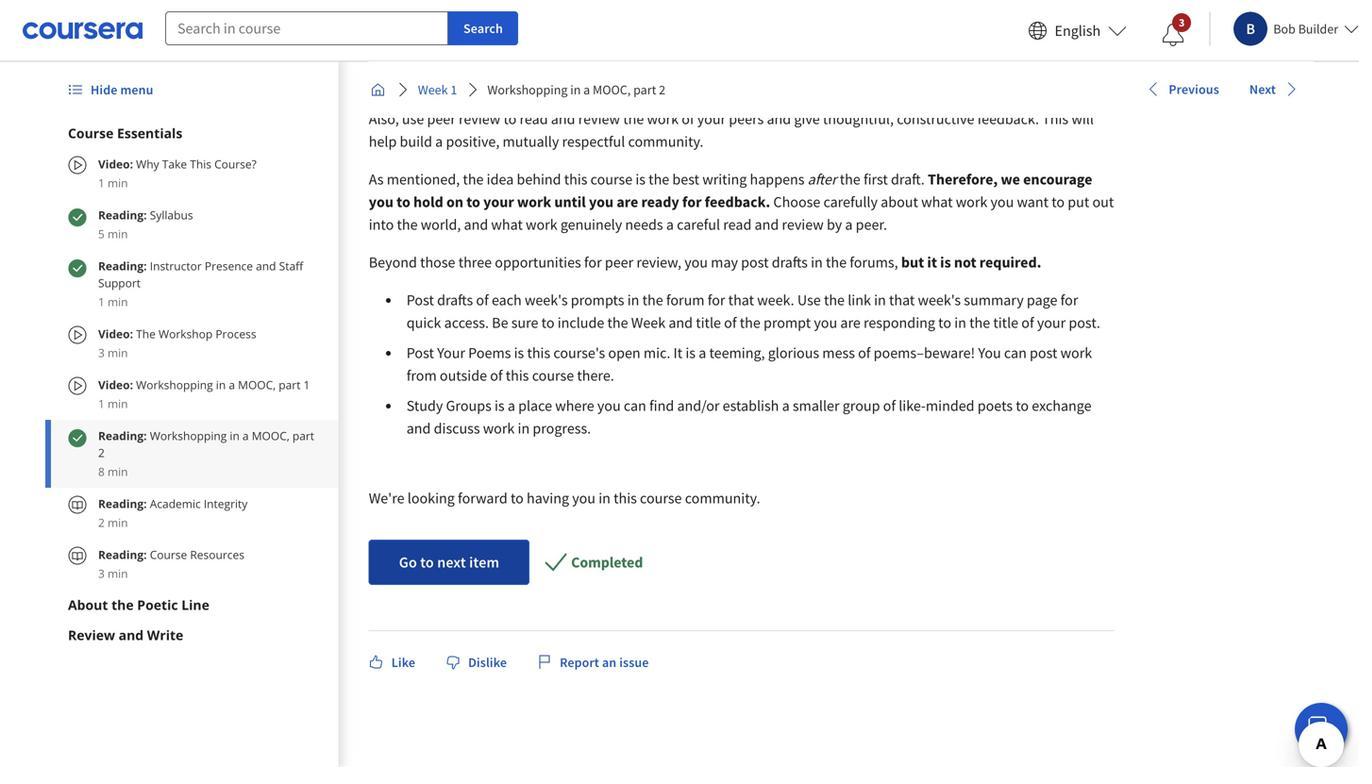 Task type: locate. For each thing, give the bounding box(es) containing it.
include
[[558, 313, 605, 332]]

in down process at the left top of the page
[[216, 377, 226, 393]]

about
[[68, 596, 108, 614]]

3 up about at the left of page
[[98, 566, 105, 582]]

1 vertical spatial feedback.
[[705, 193, 771, 212]]

post for post drafts of each week's prompts in the forum for that week. use the link in that week's summary page for quick access. be sure to include the week and title of the prompt you are responding to in the title of your post.
[[407, 291, 434, 310]]

and down "workshopping in a mooc, part 2" link
[[551, 110, 575, 128]]

reading: up about the poetic line
[[98, 547, 147, 563]]

review
[[554, 87, 599, 106], [459, 110, 501, 128], [578, 110, 620, 128], [782, 215, 824, 234]]

2 that from the left
[[889, 291, 915, 310]]

1 horizontal spatial week
[[631, 313, 666, 332]]

your
[[437, 344, 465, 363]]

this down improve
[[1043, 110, 1069, 128]]

post inside post drafts of each week's prompts in the forum for that week. use the link in that week's summary page for quick access. be sure to include the week and title of the prompt you are responding to in the title of your post.
[[407, 291, 434, 310]]

0 vertical spatial video:
[[98, 156, 133, 172]]

reading: for academic integrity
[[98, 496, 147, 512]]

1 horizontal spatial will
[[1072, 110, 1094, 128]]

4 reading: from the top
[[98, 496, 147, 512]]

1 horizontal spatial where
[[555, 397, 595, 415]]

opportunities down workshop).
[[602, 87, 693, 106]]

1 vertical spatial post
[[1030, 344, 1058, 363]]

1 horizontal spatial each
[[603, 26, 633, 45]]

read inside choose carefully about what work you want to put out into the world, and what work genuinely needs a careful read and review by a peer.
[[724, 215, 752, 234]]

2 vertical spatial 3
[[98, 566, 105, 582]]

0 vertical spatial workshopping in a mooc, part 2
[[488, 81, 666, 98]]

2 vertical spatial video:
[[98, 377, 133, 393]]

2 vertical spatial part
[[293, 428, 314, 444]]

issue
[[620, 654, 649, 671]]

1 horizontal spatial can
[[1005, 344, 1027, 363]]

workshopping in a mooc, part 2 link
[[480, 73, 673, 107]]

this right take
[[190, 156, 211, 172]]

reading: inside 'reading: syllabus 5 min'
[[98, 207, 147, 223]]

you inside study groups is a place where you can find and/or establish a smaller group of like-minded poets to exchange and discuss work in progress.
[[598, 397, 621, 415]]

the left idea
[[463, 170, 484, 189]]

this
[[564, 170, 588, 189], [527, 344, 551, 363], [506, 366, 529, 385], [614, 489, 637, 508]]

1 vertical spatial this
[[190, 156, 211, 172]]

2 inside workshopping in a mooc, part 2
[[98, 445, 105, 461]]

2 vertical spatial 2
[[98, 515, 105, 531]]

careful
[[677, 215, 721, 234]]

0 horizontal spatial drafts
[[437, 291, 473, 310]]

in right link
[[874, 291, 886, 310]]

1 vertical spatial video:
[[98, 326, 133, 342]]

and down study
[[407, 419, 431, 438]]

part inside "workshopping in a mooc, part 2" link
[[634, 81, 657, 98]]

0 horizontal spatial week's
[[525, 291, 568, 310]]

0 vertical spatial each
[[603, 26, 633, 45]]

1 horizontal spatial title
[[994, 313, 1019, 332]]

we left workshop
[[491, 26, 509, 45]]

work down workshop).
[[647, 110, 679, 128]]

video: for video: workshopping in a mooc, part 1 1 min
[[98, 377, 133, 393]]

your down idea
[[484, 193, 514, 212]]

to right order
[[997, 87, 1011, 106]]

order
[[957, 87, 994, 106]]

0 vertical spatial workshopping
[[488, 81, 568, 98]]

we inside therefore, we encourage you to hold on to your work until you are ready for feedback.
[[1001, 170, 1021, 189]]

until
[[555, 193, 586, 212]]

post
[[741, 253, 769, 272], [1030, 344, 1058, 363]]

reading: for syllabus
[[98, 207, 147, 223]]

workshopping down video: the workshop process 3 min on the left top of the page
[[136, 377, 213, 393]]

1 horizontal spatial this
[[1043, 110, 1069, 128]]

where
[[448, 26, 487, 45], [555, 397, 595, 415]]

0 vertical spatial course
[[68, 124, 114, 142]]

into
[[369, 215, 394, 234]]

1 horizontal spatial that
[[889, 291, 915, 310]]

1 min from the top
[[108, 175, 128, 191]]

0 vertical spatial where
[[448, 26, 487, 45]]

0 horizontal spatial title
[[696, 313, 721, 332]]

1 reading: from the top
[[98, 207, 147, 223]]

where up progress.
[[555, 397, 595, 415]]

that up responding
[[889, 291, 915, 310]]

2 vertical spatial workshopping
[[150, 428, 227, 444]]

2 reading: from the top
[[98, 258, 150, 274]]

0 vertical spatial part
[[634, 81, 657, 98]]

a
[[584, 81, 590, 98], [435, 132, 443, 151], [666, 215, 674, 234], [845, 215, 853, 234], [699, 344, 707, 363], [229, 377, 235, 393], [508, 397, 515, 415], [782, 397, 790, 415], [243, 428, 249, 444]]

it
[[674, 344, 683, 363]]

review
[[68, 626, 115, 644]]

you
[[979, 344, 1002, 363]]

video: inside video: the workshop process 3 min
[[98, 326, 133, 342]]

1 horizontal spatial we
[[1001, 170, 1021, 189]]

1 vertical spatial workshopping
[[136, 377, 213, 393]]

there.
[[577, 366, 614, 385]]

like-
[[899, 397, 926, 415]]

review inside choose carefully about what work you want to put out into the world, and what work genuinely needs a careful read and review by a peer.
[[782, 215, 824, 234]]

min up 'reading: syllabus 5 min'
[[108, 175, 128, 191]]

a right it
[[699, 344, 707, 363]]

the
[[743, 26, 764, 45], [623, 110, 644, 128], [463, 170, 484, 189], [649, 170, 670, 189], [840, 170, 861, 189], [397, 215, 418, 234], [826, 253, 847, 272], [643, 291, 663, 310], [824, 291, 845, 310], [608, 313, 628, 332], [740, 313, 761, 332], [970, 313, 991, 332], [112, 596, 134, 614]]

1 vertical spatial course
[[150, 547, 187, 563]]

of down page at the right top
[[1022, 313, 1035, 332]]

you up the into
[[369, 193, 394, 212]]

0 vertical spatial read
[[520, 110, 548, 128]]

1 vertical spatial we
[[1001, 170, 1021, 189]]

1 horizontal spatial read
[[724, 215, 752, 234]]

0 vertical spatial what
[[922, 193, 953, 212]]

search button
[[448, 11, 518, 45]]

0 vertical spatial can
[[1005, 344, 1027, 363]]

and inside these are where we will workshop each other's work. on the course site, these are labeled as "assignments" (first workshop, second workshop and final workshop).
[[556, 49, 581, 68]]

1 horizontal spatial these
[[841, 26, 875, 45]]

of inside also, use peer review to read and review the work of your peers and give thoughtful, constructive feedback. this will help build a positive, mutually respectful community.
[[682, 110, 695, 128]]

4 min from the top
[[108, 345, 128, 361]]

1 vertical spatial 3
[[98, 345, 105, 361]]

mooc,
[[593, 81, 631, 98], [238, 377, 276, 393], [252, 428, 290, 444]]

course left site,
[[767, 26, 809, 45]]

min down 1 min
[[108, 345, 128, 361]]

min down support
[[108, 294, 128, 310]]

mic.
[[644, 344, 671, 363]]

a down final
[[584, 81, 590, 98]]

the left link
[[824, 291, 845, 310]]

0 vertical spatial workshop
[[489, 49, 553, 68]]

a inside also, use peer review to read and review the work of your peers and give thoughtful, constructive feedback. this will help build a positive, mutually respectful community.
[[435, 132, 443, 151]]

work down behind
[[517, 193, 552, 212]]

2 vertical spatial completed image
[[68, 429, 87, 448]]

min down 8 min
[[108, 515, 128, 531]]

essentials
[[117, 124, 183, 142]]

as mentioned, the idea behind this course is the best writing happens after the first draft.
[[369, 170, 928, 189]]

where up second at the top left of page
[[448, 26, 487, 45]]

work inside study groups is a place where you can find and/or establish a smaller group of like-minded poets to exchange and discuss work in progress.
[[483, 419, 515, 438]]

poetic
[[137, 596, 178, 614]]

peer inside also, use peer review to read and review the work of your peers and give thoughtful, constructive feedback. this will help build a positive, mutually respectful community.
[[427, 110, 456, 128]]

0 vertical spatial peer
[[520, 87, 551, 106]]

first
[[864, 170, 888, 189]]

1 vertical spatial workshop
[[159, 326, 213, 342]]

0 vertical spatial mooc,
[[593, 81, 631, 98]]

post inside post your poems is this course's open mic. it is a teeming, glorious mess of poems–beware! you can post work from outside of this course there.
[[407, 344, 434, 363]]

0 vertical spatial 2
[[659, 81, 666, 98]]

0 horizontal spatial these
[[480, 87, 517, 106]]

work down post.
[[1061, 344, 1093, 363]]

to right go
[[420, 553, 434, 572]]

workshopping in a mooc, part 2 down video: workshopping in a mooc, part 1 1 min
[[98, 428, 314, 461]]

and left the get
[[824, 87, 850, 106]]

your inside post drafts of each week's prompts in the forum for that week. use the link in that week's summary page for quick access. be sure to include the week and title of the prompt you are responding to in the title of your post.
[[1038, 313, 1066, 332]]

community.
[[628, 132, 704, 151], [685, 489, 761, 508]]

are up needs
[[617, 193, 639, 212]]

we inside these are where we will workshop each other's work. on the course site, these are labeled as "assignments" (first workshop, second workshop and final workshop).
[[491, 26, 509, 45]]

drafts up the week.
[[772, 253, 808, 272]]

video: inside video: why take this course? 1 min
[[98, 156, 133, 172]]

0 vertical spatial this
[[1043, 110, 1069, 128]]

min inside video: workshopping in a mooc, part 1 1 min
[[108, 396, 128, 412]]

review,
[[637, 253, 682, 272]]

0 vertical spatial will
[[512, 26, 534, 45]]

place
[[518, 397, 552, 415]]

workshop down search button
[[489, 49, 553, 68]]

mooc, down final
[[593, 81, 631, 98]]

feedback. down writing on the right of page
[[705, 193, 771, 212]]

a right build
[[435, 132, 443, 151]]

peer left review,
[[605, 253, 634, 272]]

5 min from the top
[[108, 396, 128, 412]]

3 completed image from the top
[[68, 429, 87, 448]]

reading:
[[98, 207, 147, 223], [98, 258, 150, 274], [98, 428, 150, 444], [98, 496, 147, 512], [98, 547, 147, 563]]

and/or
[[677, 397, 720, 415]]

that
[[729, 291, 754, 310], [889, 291, 915, 310]]

in down workshop
[[571, 81, 581, 98]]

2 min from the top
[[108, 226, 128, 242]]

1 vertical spatial week
[[631, 313, 666, 332]]

reading: inside reading: course resources 3 min
[[98, 547, 147, 563]]

workshop inside these are where we will workshop each other's work. on the course site, these are labeled as "assignments" (first workshop, second workshop and final workshop).
[[489, 49, 553, 68]]

chat with us image
[[1307, 715, 1337, 745]]

each up final
[[603, 26, 633, 45]]

about the poetic line
[[68, 596, 209, 614]]

1 vertical spatial post
[[407, 344, 434, 363]]

1 horizontal spatial week's
[[918, 291, 961, 310]]

min inside video: the workshop process 3 min
[[108, 345, 128, 361]]

constructive
[[897, 110, 975, 128]]

reading: up 5
[[98, 207, 147, 223]]

get
[[853, 87, 874, 106]]

work inside post your poems is this course's open mic. it is a teeming, glorious mess of poems–beware! you can post work from outside of this course there.
[[1061, 344, 1093, 363]]

1 vertical spatial opportunities
[[495, 253, 581, 272]]

3 button
[[1147, 12, 1200, 58]]

course inside 'dropdown button'
[[68, 124, 114, 142]]

0 horizontal spatial peer
[[427, 110, 456, 128]]

to inside choose carefully about what work you want to put out into the world, and what work genuinely needs a careful read and review by a peer.
[[1052, 193, 1065, 212]]

a inside workshopping in a mooc, part 2
[[243, 428, 249, 444]]

what down idea
[[491, 215, 523, 234]]

mess
[[823, 344, 855, 363]]

1 vertical spatial will
[[1072, 110, 1094, 128]]

1 vertical spatial each
[[492, 291, 522, 310]]

and inside instructor presence and staff support
[[256, 258, 276, 274]]

this inside also, use peer review to read and review the work of your peers and give thoughtful, constructive feedback. this will help build a positive, mutually respectful community.
[[1043, 110, 1069, 128]]

is inside study groups is a place where you can find and/or establish a smaller group of like-minded poets to exchange and discuss work in progress.
[[495, 397, 505, 415]]

week up mic.
[[631, 313, 666, 332]]

review and write button
[[68, 626, 316, 645]]

0 horizontal spatial post
[[741, 253, 769, 272]]

post inside post your poems is this course's open mic. it is a teeming, glorious mess of poems–beware! you can post work from outside of this course there.
[[1030, 344, 1058, 363]]

0 vertical spatial opportunities
[[602, 87, 693, 106]]

workshop inside video: the workshop process 3 min
[[159, 326, 213, 342]]

1 completed image from the top
[[68, 208, 87, 227]]

poets
[[978, 397, 1013, 415]]

0 horizontal spatial we
[[491, 26, 509, 45]]

read up mutually on the top left
[[520, 110, 548, 128]]

reading: for course resources
[[98, 547, 147, 563]]

workshop).
[[618, 49, 690, 68]]

5 reading: from the top
[[98, 547, 147, 563]]

part inside video: workshopping in a mooc, part 1 1 min
[[279, 377, 301, 393]]

8 min from the top
[[108, 566, 128, 582]]

reading: inside "reading: academic integrity 2 min"
[[98, 496, 147, 512]]

1 horizontal spatial course
[[150, 547, 187, 563]]

bob
[[1274, 20, 1296, 37]]

course inside these are where we will workshop each other's work. on the course site, these are labeled as "assignments" (first workshop, second workshop and final workshop).
[[767, 26, 809, 45]]

1 week's from the left
[[525, 291, 568, 310]]

the left forum
[[643, 291, 663, 310]]

and down workshop
[[556, 49, 581, 68]]

min inside "reading: academic integrity 2 min"
[[108, 515, 128, 531]]

what down therefore,
[[922, 193, 953, 212]]

in inside study groups is a place where you can find and/or establish a smaller group of like-minded poets to exchange and discuss work in progress.
[[518, 419, 530, 438]]

feedback. down improve
[[978, 110, 1040, 128]]

post.
[[1069, 313, 1101, 332]]

will right search
[[512, 26, 534, 45]]

read inside also, use peer review to read and review the work of your peers and give thoughtful, constructive feedback. this will help build a positive, mutually respectful community.
[[520, 110, 548, 128]]

previous
[[1169, 81, 1220, 98]]

and left staff
[[256, 258, 276, 274]]

1 horizontal spatial workshopping in a mooc, part 2
[[488, 81, 666, 98]]

0 horizontal spatial course
[[68, 124, 114, 142]]

1 vertical spatial 2
[[98, 445, 105, 461]]

reading completed element
[[571, 551, 643, 574]]

in
[[571, 81, 581, 98], [941, 87, 954, 106], [811, 253, 823, 272], [628, 291, 640, 310], [874, 291, 886, 310], [955, 313, 967, 332], [216, 377, 226, 393], [518, 419, 530, 438], [230, 428, 240, 444], [599, 489, 611, 508]]

part
[[634, 81, 657, 98], [279, 377, 301, 393], [293, 428, 314, 444]]

0 horizontal spatial will
[[512, 26, 534, 45]]

1 vertical spatial peer
[[427, 110, 456, 128]]

resources
[[190, 547, 244, 563]]

in up "use"
[[811, 253, 823, 272]]

having
[[527, 489, 569, 508]]

this up until
[[564, 170, 588, 189]]

reading: syllabus 5 min
[[98, 207, 193, 242]]

3 video: from the top
[[98, 377, 133, 393]]

next
[[1250, 81, 1277, 98]]

reading: down 8 min
[[98, 496, 147, 512]]

as
[[952, 26, 966, 45]]

min right 5
[[108, 226, 128, 242]]

will down it.
[[1072, 110, 1094, 128]]

workshopping in a mooc, part 2
[[488, 81, 666, 98], [98, 428, 314, 461]]

post drafts of each week's prompts in the forum for that week. use the link in that week's summary page for quick access. be sure to include the week and title of the prompt you are responding to in the title of your post.
[[407, 291, 1104, 332]]

be
[[492, 313, 508, 332]]

you inside choose carefully about what work you want to put out into the world, and what work genuinely needs a careful read and review by a peer.
[[991, 193, 1014, 212]]

prompts
[[571, 291, 625, 310]]

0 horizontal spatial read
[[520, 110, 548, 128]]

and down about the poetic line
[[119, 626, 144, 644]]

of up the teeming,
[[724, 313, 737, 332]]

the up respectful
[[623, 110, 644, 128]]

what
[[922, 193, 953, 212], [491, 215, 523, 234]]

can right you
[[1005, 344, 1027, 363]]

next button
[[1242, 72, 1307, 106]]

0 horizontal spatial this
[[190, 156, 211, 172]]

drafts inside post drafts of each week's prompts in the forum for that week. use the link in that week's summary page for quick access. be sure to include the week and title of the prompt you are responding to in the title of your post.
[[437, 291, 473, 310]]

drafts up access. at the top of page
[[437, 291, 473, 310]]

1 vertical spatial completed image
[[68, 259, 87, 278]]

workshopping inside workshopping in a mooc, part 2
[[150, 428, 227, 444]]

2 video: from the top
[[98, 326, 133, 342]]

1 video: from the top
[[98, 156, 133, 172]]

exchange
[[1032, 397, 1092, 415]]

0 horizontal spatial feedback.
[[705, 193, 771, 212]]

bob builder
[[1274, 20, 1339, 37]]

1 vertical spatial community.
[[685, 489, 761, 508]]

2 completed image from the top
[[68, 259, 87, 278]]

work down groups
[[483, 419, 515, 438]]

feedback
[[877, 87, 938, 106]]

report an issue
[[560, 654, 649, 671]]

2 up 8
[[98, 445, 105, 461]]

2 post from the top
[[407, 344, 434, 363]]

0 vertical spatial these
[[841, 26, 875, 45]]

that left the week.
[[729, 291, 754, 310]]

title
[[696, 313, 721, 332], [994, 313, 1019, 332]]

community. down study groups is a place where you can find and/or establish a smaller group of like-minded poets to exchange and discuss work in progress.
[[685, 489, 761, 508]]

video: for video: why take this course? 1 min
[[98, 156, 133, 172]]

encourage
[[1024, 170, 1093, 189]]

0 vertical spatial completed image
[[68, 208, 87, 227]]

drafts
[[772, 253, 808, 272], [437, 291, 473, 310]]

video: inside video: workshopping in a mooc, part 1 1 min
[[98, 377, 133, 393]]

your inside also, use peer review to read and review the work of your peers and give thoughtful, constructive feedback. this will help build a positive, mutually respectful community.
[[698, 110, 726, 128]]

work inside therefore, we encourage you to hold on to your work until you are ready for feedback.
[[517, 193, 552, 212]]

2 vertical spatial mooc,
[[252, 428, 290, 444]]

1 vertical spatial mooc,
[[238, 377, 276, 393]]

0 horizontal spatial workshopping in a mooc, part 2
[[98, 428, 314, 461]]

home image
[[371, 82, 386, 97]]

min inside reading: course resources 3 min
[[108, 566, 128, 582]]

you down there.
[[598, 397, 621, 415]]

staff
[[279, 258, 303, 274]]

peer.
[[856, 215, 888, 234]]

these
[[384, 26, 422, 45]]

post up quick
[[407, 291, 434, 310]]

genuinely
[[561, 215, 622, 234]]

post for post your poems is this course's open mic. it is a teeming, glorious mess of poems–beware! you can post work from outside of this course there.
[[407, 344, 434, 363]]

video: workshopping in a mooc, part 1 1 min
[[98, 377, 310, 412]]

0 horizontal spatial can
[[624, 397, 647, 415]]

workshop
[[537, 26, 600, 45]]

1 horizontal spatial peer
[[520, 87, 551, 106]]

0 vertical spatial 3
[[1179, 15, 1185, 30]]

the up review and write
[[112, 596, 134, 614]]

3 min from the top
[[108, 294, 128, 310]]

community. inside also, use peer review to read and review the work of your peers and give thoughtful, constructive feedback. this will help build a positive, mutually respectful community.
[[628, 132, 704, 151]]

0 horizontal spatial where
[[448, 26, 487, 45]]

choose
[[774, 193, 821, 212]]

and
[[556, 49, 581, 68], [824, 87, 850, 106], [551, 110, 575, 128], [767, 110, 791, 128], [464, 215, 488, 234], [755, 215, 779, 234], [256, 258, 276, 274], [669, 313, 693, 332], [407, 419, 431, 438], [119, 626, 144, 644]]

page
[[1027, 291, 1058, 310]]

1 vertical spatial read
[[724, 215, 752, 234]]

happens
[[750, 170, 805, 189]]

0 vertical spatial feedback.
[[978, 110, 1040, 128]]

week up use
[[418, 81, 448, 98]]

work.
[[683, 26, 718, 45]]

opportunities
[[602, 87, 693, 106], [495, 253, 581, 272]]

0 horizontal spatial that
[[729, 291, 754, 310]]

1 vertical spatial what
[[491, 215, 523, 234]]

course down "reading: academic integrity 2 min"
[[150, 547, 187, 563]]

0 vertical spatial community.
[[628, 132, 704, 151]]

you down "use"
[[814, 313, 838, 332]]

you
[[369, 193, 394, 212], [589, 193, 614, 212], [991, 193, 1014, 212], [685, 253, 708, 272], [814, 313, 838, 332], [598, 397, 621, 415], [572, 489, 596, 508]]

0 horizontal spatial workshop
[[159, 326, 213, 342]]

7 min from the top
[[108, 515, 128, 531]]

and inside post drafts of each week's prompts in the forum for that week. use the link in that week's summary page for quick access. be sure to include the week and title of the prompt you are responding to in the title of your post.
[[669, 313, 693, 332]]

for right forum
[[708, 291, 726, 310]]

0 vertical spatial week
[[418, 81, 448, 98]]

0 vertical spatial post
[[407, 291, 434, 310]]

these
[[841, 26, 875, 45], [480, 87, 517, 106]]

1 vertical spatial where
[[555, 397, 595, 415]]

mooc, down process at the left top of the page
[[238, 377, 276, 393]]

read
[[520, 110, 548, 128], [724, 215, 752, 234]]

0 vertical spatial we
[[491, 26, 509, 45]]

workshopping in a mooc, part 2 down final
[[488, 81, 666, 98]]

0 horizontal spatial each
[[492, 291, 522, 310]]

to up mutually on the top left
[[504, 110, 517, 128]]

1 horizontal spatial post
[[1030, 344, 1058, 363]]

1 horizontal spatial feedback.
[[978, 110, 1040, 128]]

2 down workshop).
[[659, 81, 666, 98]]

completed image
[[68, 208, 87, 227], [68, 259, 87, 278], [68, 429, 87, 448]]

to right on
[[467, 193, 481, 212]]

video: for video: the workshop process 3 min
[[98, 326, 133, 342]]

2 inside "reading: academic integrity 2 min"
[[98, 515, 105, 531]]

best
[[673, 170, 700, 189]]

workshopping
[[488, 81, 568, 98], [136, 377, 213, 393], [150, 428, 227, 444]]

1 post from the top
[[407, 291, 434, 310]]

these are where we will workshop each other's work. on the course site, these are labeled as "assignments" (first workshop, second workshop and final workshop).
[[369, 26, 1099, 68]]

week's
[[525, 291, 568, 310], [918, 291, 961, 310]]

1 vertical spatial workshopping in a mooc, part 2
[[98, 428, 314, 461]]

a right by
[[845, 215, 853, 234]]

workshop right the
[[159, 326, 213, 342]]

find
[[650, 397, 674, 415]]

of down please prioritize these peer review opportunities to share your work and get feedback in order to improve it.
[[682, 110, 695, 128]]

1 horizontal spatial drafts
[[772, 253, 808, 272]]

item
[[469, 553, 500, 572]]

looking
[[408, 489, 455, 508]]

1 vertical spatial can
[[624, 397, 647, 415]]

3 down 1 min
[[98, 345, 105, 361]]

academic
[[150, 496, 201, 512]]

take
[[162, 156, 187, 172]]

your inside therefore, we encourage you to hold on to your work until you are ready for feedback.
[[484, 193, 514, 212]]

week's up 'sure'
[[525, 291, 568, 310]]

1 that from the left
[[729, 291, 754, 310]]

in inside video: workshopping in a mooc, part 1 1 min
[[216, 377, 226, 393]]

of inside study groups is a place where you can find and/or establish a smaller group of like-minded poets to exchange and discuss work in progress.
[[883, 397, 896, 415]]

week inside post drafts of each week's prompts in the forum for that week. use the link in that week's summary page for quick access. be sure to include the week and title of the prompt you are responding to in the title of your post.
[[631, 313, 666, 332]]

title down forum
[[696, 313, 721, 332]]

this
[[1043, 110, 1069, 128], [190, 156, 211, 172]]

behind
[[517, 170, 561, 189]]

this up reading completed element
[[614, 489, 637, 508]]

workshopping inside video: workshopping in a mooc, part 1 1 min
[[136, 377, 213, 393]]



Task type: describe. For each thing, give the bounding box(es) containing it.
1 horizontal spatial opportunities
[[602, 87, 693, 106]]

2 vertical spatial peer
[[605, 253, 634, 272]]

3 inside dropdown button
[[1179, 15, 1185, 30]]

are inside therefore, we encourage you to hold on to your work until you are ready for feedback.
[[617, 193, 639, 212]]

and right world,
[[464, 215, 488, 234]]

0 vertical spatial drafts
[[772, 253, 808, 272]]

your up peers
[[753, 87, 784, 106]]

to up poems–beware!
[[939, 313, 952, 332]]

three
[[459, 253, 492, 272]]

course down respectful
[[591, 170, 633, 189]]

to left having
[[511, 489, 524, 508]]

draft.
[[891, 170, 925, 189]]

1 horizontal spatial what
[[922, 193, 953, 212]]

the inside choose carefully about what work you want to put out into the world, and what work genuinely needs a careful read and review by a peer.
[[397, 215, 418, 234]]

course up completed
[[640, 489, 682, 508]]

the up the teeming,
[[740, 313, 761, 332]]

poems
[[468, 344, 511, 363]]

0 horizontal spatial what
[[491, 215, 523, 234]]

3 reading: from the top
[[98, 428, 150, 444]]

groups
[[446, 397, 492, 415]]

a inside post your poems is this course's open mic. it is a teeming, glorious mess of poems–beware! you can post work from outside of this course there.
[[699, 344, 707, 363]]

mooc, inside video: workshopping in a mooc, part 1 1 min
[[238, 377, 276, 393]]

in inside workshopping in a mooc, part 2
[[230, 428, 240, 444]]

it
[[928, 253, 938, 272]]

review and write
[[68, 626, 183, 644]]

of right 'mess'
[[858, 344, 871, 363]]

work down until
[[526, 215, 558, 234]]

quick
[[407, 313, 441, 332]]

3 inside video: the workshop process 3 min
[[98, 345, 105, 361]]

the inside dropdown button
[[112, 596, 134, 614]]

use
[[402, 110, 424, 128]]

thoughtful,
[[823, 110, 894, 128]]

hide menu
[[91, 81, 153, 98]]

the inside these are where we will workshop each other's work. on the course site, these are labeled as "assignments" (first workshop, second workshop and final workshop).
[[743, 26, 764, 45]]

discuss
[[434, 419, 480, 438]]

can inside post your poems is this course's open mic. it is a teeming, glorious mess of poems–beware! you can post work from outside of this course there.
[[1005, 344, 1027, 363]]

peers
[[729, 110, 764, 128]]

to left share
[[696, 87, 710, 106]]

you right having
[[572, 489, 596, 508]]

course essentials
[[68, 124, 183, 142]]

are inside post drafts of each week's prompts in the forum for that week. use the link in that week's summary page for quick access. be sure to include the week and title of the prompt you are responding to in the title of your post.
[[841, 313, 861, 332]]

completed image for 8 min
[[68, 429, 87, 448]]

for inside therefore, we encourage you to hold on to your work until you are ready for feedback.
[[683, 193, 702, 212]]

instructor presence and staff support
[[98, 258, 303, 291]]

each inside post drafts of each week's prompts in the forum for that week. use the link in that week's summary page for quick access. be sure to include the week and title of the prompt you are responding to in the title of your post.
[[492, 291, 522, 310]]

where inside study groups is a place where you can find and/or establish a smaller group of like-minded poets to exchange and discuss work in progress.
[[555, 397, 595, 415]]

establish
[[723, 397, 779, 415]]

syllabus
[[150, 207, 193, 223]]

from
[[407, 366, 437, 385]]

review up respectful
[[578, 110, 620, 128]]

b
[[1247, 19, 1256, 38]]

want
[[1017, 193, 1049, 212]]

an
[[602, 654, 617, 671]]

min inside 'reading: syllabus 5 min'
[[108, 226, 128, 242]]

to inside study groups is a place where you can find and/or establish a smaller group of like-minded poets to exchange and discuss work in progress.
[[1016, 397, 1029, 415]]

1 title from the left
[[696, 313, 721, 332]]

forward
[[458, 489, 508, 508]]

1 vertical spatial these
[[480, 87, 517, 106]]

review down final
[[554, 87, 599, 106]]

feedback. inside therefore, we encourage you to hold on to your work until you are ready for feedback.
[[705, 193, 771, 212]]

previous button
[[1139, 72, 1227, 106]]

feedback. inside also, use peer review to read and review the work of your peers and give thoughtful, constructive feedback. this will help build a positive, mutually respectful community.
[[978, 110, 1040, 128]]

and inside study groups is a place where you can find and/or establish a smaller group of like-minded poets to exchange and discuss work in progress.
[[407, 419, 431, 438]]

will inside these are where we will workshop each other's work. on the course site, these are labeled as "assignments" (first workshop, second workshop and final workshop).
[[512, 26, 534, 45]]

after
[[808, 170, 837, 189]]

part inside workshopping in a mooc, part 2
[[293, 428, 314, 444]]

work up give
[[787, 87, 821, 106]]

to right 'sure'
[[542, 313, 555, 332]]

we're
[[369, 489, 405, 508]]

the up carefully
[[840, 170, 861, 189]]

where inside these are where we will workshop each other's work. on the course site, these are labeled as "assignments" (first workshop, second workshop and final workshop).
[[448, 26, 487, 45]]

the down 'summary'
[[970, 313, 991, 332]]

also,
[[369, 110, 399, 128]]

you left may on the top right of page
[[685, 253, 708, 272]]

a left place
[[508, 397, 515, 415]]

are right these
[[425, 26, 445, 45]]

build
[[400, 132, 432, 151]]

course inside post your poems is this course's open mic. it is a teeming, glorious mess of poems–beware! you can post work from outside of this course there.
[[532, 366, 574, 385]]

give
[[794, 110, 820, 128]]

mooc, inside "workshopping in a mooc, part 2" link
[[593, 81, 631, 98]]

this up place
[[506, 366, 529, 385]]

as
[[369, 170, 384, 189]]

forum
[[666, 291, 705, 310]]

3 inside reading: course resources 3 min
[[98, 566, 105, 582]]

2 title from the left
[[994, 313, 1019, 332]]

study
[[407, 397, 443, 415]]

responding
[[864, 313, 936, 332]]

reading: academic integrity 2 min
[[98, 496, 248, 531]]

1 inside video: why take this course? 1 min
[[98, 175, 105, 191]]

"assignments"
[[969, 26, 1061, 45]]

you up genuinely
[[589, 193, 614, 212]]

course essentials button
[[68, 124, 316, 143]]

work inside also, use peer review to read and review the work of your peers and give thoughtful, constructive feedback. this will help build a positive, mutually respectful community.
[[647, 110, 679, 128]]

access.
[[444, 313, 489, 332]]

on
[[447, 193, 464, 212]]

are left labeled
[[878, 26, 899, 45]]

go to next item button
[[369, 540, 530, 585]]

to left hold
[[397, 193, 411, 212]]

progress.
[[533, 419, 591, 438]]

for down genuinely
[[584, 253, 602, 272]]

the down the prompts
[[608, 313, 628, 332]]

in right having
[[599, 489, 611, 508]]

the inside also, use peer review to read and review the work of your peers and give thoughtful, constructive feedback. this will help build a positive, mutually respectful community.
[[623, 110, 644, 128]]

please prioritize these peer review opportunities to share your work and get feedback in order to improve it.
[[369, 87, 1086, 106]]

go
[[399, 553, 417, 572]]

beyond
[[369, 253, 417, 272]]

report an issue button
[[530, 646, 657, 680]]

you inside post drafts of each week's prompts in the forum for that week. use the link in that week's summary page for quick access. be sure to include the week and title of the prompt you are responding to in the title of your post.
[[814, 313, 838, 332]]

show notifications image
[[1163, 24, 1185, 46]]

to inside button
[[420, 553, 434, 572]]

improve
[[1014, 87, 1069, 106]]

to inside also, use peer review to read and review the work of your peers and give thoughtful, constructive feedback. this will help build a positive, mutually respectful community.
[[504, 110, 517, 128]]

hide
[[91, 81, 118, 98]]

use
[[798, 291, 821, 310]]

a inside video: workshopping in a mooc, part 1 1 min
[[229, 377, 235, 393]]

glorious
[[768, 344, 820, 363]]

in inside "workshopping in a mooc, part 2" link
[[571, 81, 581, 98]]

on
[[721, 26, 740, 45]]

completed image for 5 min
[[68, 208, 87, 227]]

0 horizontal spatial week
[[418, 81, 448, 98]]

of up access. at the top of page
[[476, 291, 489, 310]]

review up the positive,
[[459, 110, 501, 128]]

may
[[711, 253, 738, 272]]

2 week's from the left
[[918, 291, 961, 310]]

write
[[147, 626, 183, 644]]

workshopping inside "workshopping in a mooc, part 2" link
[[488, 81, 568, 98]]

in down 'summary'
[[955, 313, 967, 332]]

carefully
[[824, 193, 878, 212]]

and inside dropdown button
[[119, 626, 144, 644]]

menu
[[120, 81, 153, 98]]

0 horizontal spatial opportunities
[[495, 253, 581, 272]]

and down choose
[[755, 215, 779, 234]]

will inside also, use peer review to read and review the work of your peers and give thoughtful, constructive feedback. this will help build a positive, mutually respectful community.
[[1072, 110, 1094, 128]]

can inside study groups is a place where you can find and/or establish a smaller group of like-minded poets to exchange and discuss work in progress.
[[624, 397, 647, 415]]

completed image for 1 min
[[68, 259, 87, 278]]

group
[[843, 397, 880, 415]]

min inside video: why take this course? 1 min
[[108, 175, 128, 191]]

video: the workshop process 3 min
[[98, 326, 256, 361]]

second
[[439, 49, 486, 68]]

by
[[827, 215, 842, 234]]

poems–beware!
[[874, 344, 976, 363]]

this inside video: why take this course? 1 min
[[190, 156, 211, 172]]

mentioned,
[[387, 170, 460, 189]]

link
[[848, 291, 871, 310]]

Search in course text field
[[165, 11, 448, 45]]

labeled
[[902, 26, 949, 45]]

report
[[560, 654, 600, 671]]

the left the forums,
[[826, 253, 847, 272]]

coursera image
[[23, 15, 143, 46]]

these inside these are where we will workshop each other's work. on the course site, these are labeled as "assignments" (first workshop, second workshop and final workshop).
[[841, 26, 875, 45]]

8 min
[[98, 464, 128, 480]]

for right page at the right top
[[1061, 291, 1079, 310]]

in right the prompts
[[628, 291, 640, 310]]

each inside these are where we will workshop each other's work. on the course site, these are labeled as "assignments" (first workshop, second workshop and final workshop).
[[603, 26, 633, 45]]

a left smaller
[[782, 397, 790, 415]]

like
[[392, 654, 416, 671]]

week.
[[757, 291, 795, 310]]

a down ready in the left top of the page
[[666, 215, 674, 234]]

work down therefore,
[[956, 193, 988, 212]]

6 min from the top
[[108, 464, 128, 480]]

prioritize
[[415, 87, 477, 106]]

of down poems
[[490, 366, 503, 385]]

in up "constructive"
[[941, 87, 954, 106]]

process
[[216, 326, 256, 342]]

positive,
[[446, 132, 500, 151]]

the up ready in the left top of the page
[[649, 170, 670, 189]]

course inside reading: course resources 3 min
[[150, 547, 187, 563]]

those
[[420, 253, 456, 272]]

this down 'sure'
[[527, 344, 551, 363]]

forums,
[[850, 253, 899, 272]]

course's
[[554, 344, 605, 363]]

writing
[[703, 170, 747, 189]]

course?
[[214, 156, 257, 172]]

open
[[608, 344, 641, 363]]

completed
[[571, 553, 643, 572]]

hold
[[414, 193, 444, 212]]

needs
[[625, 215, 663, 234]]

and left give
[[767, 110, 791, 128]]



Task type: vqa. For each thing, say whether or not it's contained in the screenshot.


